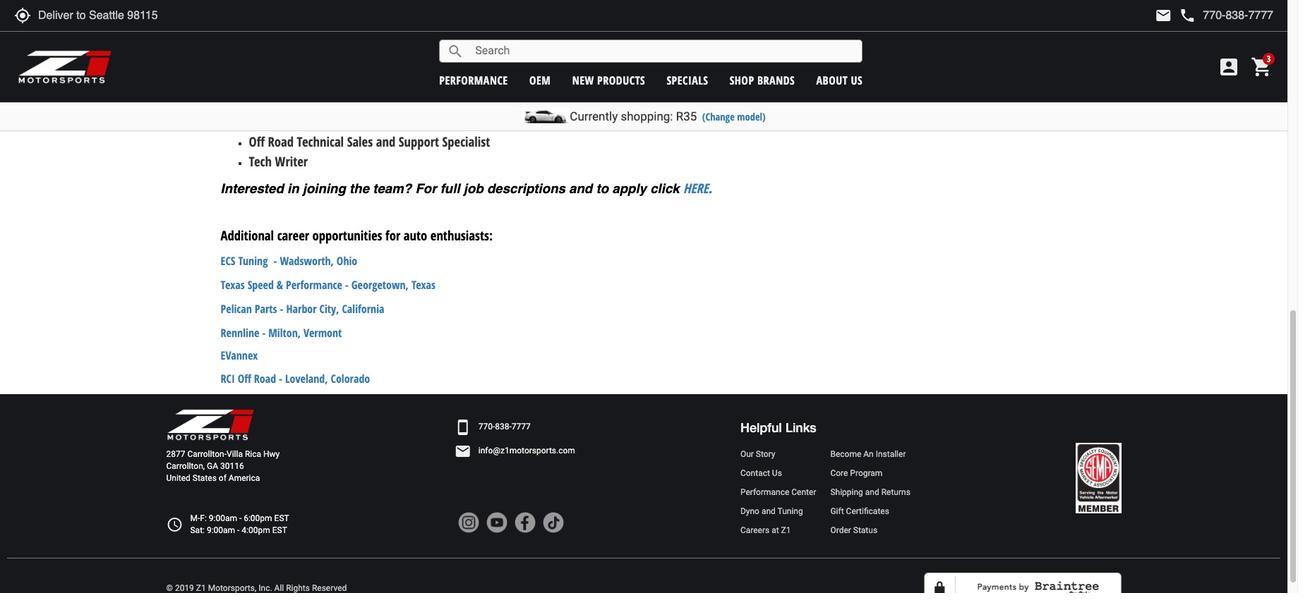 Task type: describe. For each thing, give the bounding box(es) containing it.
z1 for careers at z1
[[781, 526, 791, 536]]

and inside interested in joining the team? for full job descriptions and to apply click here .
[[569, 181, 592, 196]]

technical
[[297, 133, 344, 151]]

(change
[[702, 110, 735, 124]]

america
[[229, 473, 260, 483]]

0 vertical spatial support
[[300, 94, 341, 111]]

team?
[[373, 181, 412, 196]]

my_location
[[14, 7, 31, 24]]

about
[[816, 72, 848, 88]]

401k
[[249, 25, 277, 39]]

become
[[830, 449, 861, 459]]

mail link
[[1155, 7, 1172, 24]]

inc.
[[259, 583, 272, 593]]

shop
[[730, 72, 754, 88]]

insurance
[[322, 43, 380, 58]]

gift certificates link
[[830, 506, 910, 518]]

rci off road - loveland, colorado
[[221, 371, 370, 387]]

mail phone
[[1155, 7, 1196, 24]]

joining
[[303, 181, 346, 196]]

new
[[572, 72, 594, 88]]

0 horizontal spatial for
[[303, 69, 319, 84]]

competitive
[[249, 43, 318, 58]]

villa
[[227, 449, 243, 459]]

and up warehouse
[[278, 94, 297, 111]]

parts
[[255, 301, 277, 317]]

.
[[708, 181, 712, 196]]

1 vertical spatial road
[[254, 371, 276, 387]]

performance link
[[439, 72, 508, 88]]

r35
[[676, 109, 697, 124]]

our story
[[740, 449, 775, 459]]

click
[[650, 181, 680, 196]]

770-838-7777 link
[[478, 422, 531, 434]]

returns
[[881, 488, 910, 497]]

warehouse
[[249, 113, 307, 131]]

city,
[[319, 301, 339, 317]]

road inside sales and support specialist warehouse associate off road technical sales and support specialist tech writer
[[268, 133, 294, 151]]

youtube link image
[[486, 513, 507, 534]]

helpful
[[740, 420, 782, 436]]

access_time m-f: 9:00am - 6:00pm est sat: 9:00am - 4:00pm est
[[166, 514, 289, 536]]

1 vertical spatial 9:00am
[[207, 526, 235, 536]]

milton,
[[268, 325, 301, 341]]

people
[[374, 69, 413, 84]]

1 vertical spatial est
[[272, 526, 287, 536]]

additional
[[221, 227, 274, 244]]

looking
[[258, 69, 300, 84]]

the for here
[[349, 181, 369, 196]]

carrollton-
[[187, 449, 227, 459]]

about us
[[816, 72, 863, 88]]

rci
[[221, 371, 235, 387]]

writer
[[275, 152, 308, 170]]

1 horizontal spatial sales
[[347, 133, 373, 151]]

fill
[[432, 69, 444, 84]]

rica
[[245, 449, 261, 459]]

certificates
[[846, 507, 889, 517]]

pelican parts - harbor city, california link
[[221, 301, 384, 317]]

interested in joining the team? for full job descriptions and to apply click here .
[[221, 179, 716, 197]]

hwy
[[263, 449, 280, 459]]

0 horizontal spatial to
[[417, 69, 428, 84]]

gift certificates
[[830, 507, 889, 517]]

georgia:
[[688, 69, 738, 84]]

2 horizontal spatial for
[[448, 69, 463, 84]]

careers at z1
[[740, 526, 791, 536]]

ecs tuning  - wadsworth, ohio link
[[221, 253, 357, 269]]

© 2019 z1 motorsports, inc. all rights reserved
[[166, 583, 347, 593]]

phone link
[[1179, 7, 1273, 24]]

2877 carrollton-villa rica hwy carrollton, ga 30116 united states of america
[[166, 449, 280, 483]]

6:00pm
[[244, 514, 272, 524]]

sales and support specialist warehouse associate off road technical sales and support specialist tech writer
[[249, 94, 490, 170]]

our story link
[[740, 449, 816, 461]]

california
[[342, 301, 384, 317]]

- left the loveland, at the left bottom of the page
[[279, 371, 282, 387]]

z1 for © 2019 z1 motorsports, inc. all rights reserved
[[196, 583, 206, 593]]

account_box
[[1218, 56, 1240, 78]]

and inside shipping and returns link
[[865, 488, 879, 497]]

smartphone
[[454, 419, 471, 436]]

ohio
[[337, 253, 357, 269]]

1 horizontal spatial z1
[[590, 69, 606, 84]]

1 vertical spatial off
[[238, 371, 251, 387]]

brands
[[757, 72, 795, 88]]

- right parts
[[280, 301, 283, 317]]

installer
[[876, 449, 906, 459]]

401k match competitive insurance benefits (health, dental and vision)
[[249, 25, 592, 58]]

dyno
[[740, 507, 760, 517]]

here
[[683, 179, 708, 197]]

sema member logo image
[[1076, 443, 1121, 514]]

contact
[[740, 468, 770, 478]]

pelican parts - harbor city, california
[[221, 301, 384, 317]]

job
[[464, 181, 483, 196]]

and inside 401k match competitive insurance benefits (health, dental and vision)
[[526, 43, 548, 58]]

1 vertical spatial tuning
[[778, 507, 803, 517]]

0 vertical spatial performance
[[286, 277, 342, 293]]

roles
[[544, 69, 572, 84]]

the for z1
[[322, 69, 341, 84]]

apply
[[612, 181, 647, 196]]

- left 4:00pm
[[237, 526, 240, 536]]

- left milton,
[[262, 325, 266, 341]]

ecs
[[221, 253, 235, 269]]

shipping and returns
[[830, 488, 910, 497]]

evannex
[[221, 348, 258, 364]]

specials link
[[667, 72, 708, 88]]

tiktok link image
[[543, 513, 564, 534]]

ga
[[207, 461, 218, 471]]

phone
[[1179, 7, 1196, 24]]

2 texas from the left
[[411, 277, 436, 293]]

here link
[[683, 179, 708, 197]]

following
[[489, 69, 540, 84]]

careers
[[740, 526, 770, 536]]

0 vertical spatial est
[[274, 514, 289, 524]]

0 vertical spatial sales
[[249, 94, 275, 111]]

z1 company logo image
[[166, 409, 254, 442]]

rci off road - loveland, colorado link
[[221, 371, 370, 387]]

order
[[830, 526, 851, 536]]

careers at z1 link
[[740, 525, 816, 537]]

1 vertical spatial performance
[[740, 488, 789, 497]]

0 vertical spatial tuning
[[238, 253, 268, 269]]

contact us link
[[740, 468, 816, 480]]

770-
[[478, 422, 495, 432]]



Task type: locate. For each thing, give the bounding box(es) containing it.
1 horizontal spatial tuning
[[778, 507, 803, 517]]

dyno and tuning
[[740, 507, 803, 517]]

performance down the contact us
[[740, 488, 789, 497]]

support up for
[[399, 133, 439, 151]]

in right new on the left top
[[610, 69, 620, 84]]

©
[[166, 583, 173, 593]]

us right about
[[851, 72, 863, 88]]

we're looking for the right people to fill for the following roles at z1 in carrollton, georgia:
[[221, 69, 738, 84]]

0 horizontal spatial us
[[772, 468, 782, 478]]

1 horizontal spatial performance
[[740, 488, 789, 497]]

specialist up interested in joining the team? for full job descriptions and to apply click here .
[[442, 133, 490, 151]]

9:00am right sat:
[[207, 526, 235, 536]]

at
[[576, 69, 587, 84], [772, 526, 779, 536]]

sales down 'associate'
[[347, 133, 373, 151]]

ecs tuning  - wadsworth, ohio
[[221, 253, 357, 269]]

tech
[[249, 152, 272, 170]]

off
[[249, 133, 265, 151], [238, 371, 251, 387]]

0 vertical spatial specialist
[[344, 94, 392, 111]]

(change model) link
[[702, 110, 766, 124]]

and inside dyno and tuning link
[[762, 507, 776, 517]]

sales up warehouse
[[249, 94, 275, 111]]

1 vertical spatial sales
[[347, 133, 373, 151]]

9:00am right f:
[[209, 514, 237, 524]]

&
[[277, 277, 283, 293]]

carrollton, inside 2877 carrollton-villa rica hwy carrollton, ga 30116 united states of america
[[166, 461, 205, 471]]

30116
[[220, 461, 244, 471]]

states
[[193, 473, 217, 483]]

1 vertical spatial specialist
[[442, 133, 490, 151]]

1 horizontal spatial the
[[349, 181, 369, 196]]

2 vertical spatial z1
[[196, 583, 206, 593]]

motorsports,
[[208, 583, 256, 593]]

2 horizontal spatial z1
[[781, 526, 791, 536]]

0 horizontal spatial tuning
[[238, 253, 268, 269]]

performance down wadsworth,
[[286, 277, 342, 293]]

specialist down right
[[344, 94, 392, 111]]

1 horizontal spatial support
[[399, 133, 439, 151]]

Search search field
[[464, 40, 862, 62]]

access_time
[[166, 517, 183, 534]]

est right 4:00pm
[[272, 526, 287, 536]]

- down ohio
[[345, 277, 349, 293]]

in inside interested in joining the team? for full job descriptions and to apply click here .
[[287, 181, 299, 196]]

evannex link
[[221, 348, 258, 364]]

carrollton, up united
[[166, 461, 205, 471]]

facebook link image
[[514, 513, 536, 534]]

0 horizontal spatial specialist
[[344, 94, 392, 111]]

info@z1motorsports.com link
[[478, 446, 575, 458]]

off right rci
[[238, 371, 251, 387]]

z1 down dyno and tuning link
[[781, 526, 791, 536]]

of
[[219, 473, 226, 483]]

- left 6:00pm
[[239, 514, 242, 524]]

carrollton, down search search box
[[623, 69, 684, 84]]

to left fill
[[417, 69, 428, 84]]

1 vertical spatial in
[[287, 181, 299, 196]]

speed
[[248, 277, 274, 293]]

and
[[526, 43, 548, 58], [278, 94, 297, 111], [376, 133, 395, 151], [569, 181, 592, 196], [865, 488, 879, 497], [762, 507, 776, 517]]

email info@z1motorsports.com
[[454, 443, 575, 460]]

new products
[[572, 72, 645, 88]]

1 horizontal spatial texas
[[411, 277, 436, 293]]

1 horizontal spatial specialist
[[442, 133, 490, 151]]

0 vertical spatial us
[[851, 72, 863, 88]]

0 vertical spatial road
[[268, 133, 294, 151]]

1 horizontal spatial in
[[610, 69, 620, 84]]

interested
[[221, 181, 284, 196]]

descriptions
[[487, 181, 565, 196]]

off inside sales and support specialist warehouse associate off road technical sales and support specialist tech writer
[[249, 133, 265, 151]]

texas speed & performance - georgetown, texas link
[[221, 277, 436, 293]]

z1
[[590, 69, 606, 84], [781, 526, 791, 536], [196, 583, 206, 593]]

to inside interested in joining the team? for full job descriptions and to apply click here .
[[596, 181, 609, 196]]

tuning down performance center link
[[778, 507, 803, 517]]

status
[[853, 526, 877, 536]]

us down our story link on the right of the page
[[772, 468, 782, 478]]

dental
[[485, 43, 523, 58]]

1 horizontal spatial carrollton,
[[623, 69, 684, 84]]

at right roles
[[576, 69, 587, 84]]

2 horizontal spatial the
[[467, 69, 485, 84]]

us for contact us
[[772, 468, 782, 478]]

vermont
[[304, 325, 342, 341]]

new products link
[[572, 72, 645, 88]]

about us link
[[816, 72, 863, 88]]

opportunities
[[312, 227, 382, 244]]

0 vertical spatial z1
[[590, 69, 606, 84]]

additional career opportunities for auto enthusiasts:
[[221, 227, 493, 244]]

right
[[344, 69, 370, 84]]

currently
[[570, 109, 618, 124]]

we're
[[221, 69, 254, 84]]

0 horizontal spatial in
[[287, 181, 299, 196]]

1 vertical spatial to
[[596, 181, 609, 196]]

texas
[[221, 277, 245, 293], [411, 277, 436, 293]]

est right 6:00pm
[[274, 514, 289, 524]]

the
[[322, 69, 341, 84], [467, 69, 485, 84], [349, 181, 369, 196]]

the down (health,
[[467, 69, 485, 84]]

1 texas from the left
[[221, 277, 245, 293]]

specialist
[[344, 94, 392, 111], [442, 133, 490, 151]]

associate
[[310, 113, 358, 131]]

2019
[[175, 583, 194, 593]]

helpful links
[[740, 420, 816, 436]]

0 horizontal spatial z1
[[196, 583, 206, 593]]

for right "looking" on the top of the page
[[303, 69, 319, 84]]

and up team?
[[376, 133, 395, 151]]

and up oem link
[[526, 43, 548, 58]]

tuning right ecs
[[238, 253, 268, 269]]

currently shopping: r35 (change model)
[[570, 109, 766, 124]]

road down the 'evannex'
[[254, 371, 276, 387]]

rennline - milton, vermont
[[221, 325, 342, 341]]

0 horizontal spatial texas
[[221, 277, 245, 293]]

f:
[[200, 514, 207, 524]]

0 horizontal spatial at
[[576, 69, 587, 84]]

model)
[[737, 110, 766, 124]]

shopping_cart link
[[1247, 56, 1273, 78]]

0 vertical spatial to
[[417, 69, 428, 84]]

the inside interested in joining the team? for full job descriptions and to apply click here .
[[349, 181, 369, 196]]

at down dyno and tuning link
[[772, 526, 779, 536]]

core program link
[[830, 468, 910, 480]]

in
[[610, 69, 620, 84], [287, 181, 299, 196]]

0 vertical spatial 9:00am
[[209, 514, 237, 524]]

z1 right '2019'
[[196, 583, 206, 593]]

account_box link
[[1214, 56, 1244, 78]]

road down warehouse
[[268, 133, 294, 151]]

shipping and returns link
[[830, 487, 910, 499]]

off up tech
[[249, 133, 265, 151]]

order status
[[830, 526, 877, 536]]

us for about us
[[851, 72, 863, 88]]

0 horizontal spatial sales
[[249, 94, 275, 111]]

oem
[[529, 72, 551, 88]]

1 vertical spatial support
[[399, 133, 439, 151]]

1 vertical spatial at
[[772, 526, 779, 536]]

rennline - milton, vermont link
[[221, 325, 342, 341]]

the left right
[[322, 69, 341, 84]]

email
[[454, 443, 471, 460]]

rennline
[[221, 325, 259, 341]]

reserved
[[312, 583, 347, 593]]

vision)
[[552, 43, 592, 58]]

performance center link
[[740, 487, 816, 499]]

2877
[[166, 449, 185, 459]]

smartphone 770-838-7777
[[454, 419, 531, 436]]

0 horizontal spatial performance
[[286, 277, 342, 293]]

0 horizontal spatial support
[[300, 94, 341, 111]]

to left apply
[[596, 181, 609, 196]]

in down the writer
[[287, 181, 299, 196]]

0 horizontal spatial the
[[322, 69, 341, 84]]

match
[[281, 25, 317, 39]]

0 horizontal spatial carrollton,
[[166, 461, 205, 471]]

1 horizontal spatial at
[[772, 526, 779, 536]]

z1 motorsports logo image
[[18, 49, 113, 85]]

m-
[[190, 514, 200, 524]]

the left team?
[[349, 181, 369, 196]]

0 vertical spatial in
[[610, 69, 620, 84]]

and right dyno
[[762, 507, 776, 517]]

1 horizontal spatial us
[[851, 72, 863, 88]]

0 vertical spatial carrollton,
[[623, 69, 684, 84]]

support up 'associate'
[[300, 94, 341, 111]]

0 vertical spatial at
[[576, 69, 587, 84]]

1 vertical spatial us
[[772, 468, 782, 478]]

and left apply
[[569, 181, 592, 196]]

program
[[850, 468, 883, 478]]

info@z1motorsports.com
[[478, 446, 575, 456]]

texas up pelican
[[221, 277, 245, 293]]

us inside contact us link
[[772, 468, 782, 478]]

9:00am
[[209, 514, 237, 524], [207, 526, 235, 536]]

an
[[863, 449, 874, 459]]

all
[[274, 583, 284, 593]]

become an installer
[[830, 449, 906, 459]]

shopping:
[[621, 109, 673, 124]]

shop brands
[[730, 72, 795, 88]]

1 horizontal spatial to
[[596, 181, 609, 196]]

(health,
[[435, 43, 481, 58]]

and down core program link
[[865, 488, 879, 497]]

1 horizontal spatial for
[[385, 227, 400, 244]]

1 vertical spatial z1
[[781, 526, 791, 536]]

united
[[166, 473, 190, 483]]

for left auto
[[385, 227, 400, 244]]

z1 down vision)
[[590, 69, 606, 84]]

for right fill
[[448, 69, 463, 84]]

become an installer link
[[830, 449, 910, 461]]

texas right "georgetown,"
[[411, 277, 436, 293]]

instagram link image
[[458, 513, 479, 534]]

1 vertical spatial carrollton,
[[166, 461, 205, 471]]

for
[[303, 69, 319, 84], [448, 69, 463, 84], [385, 227, 400, 244]]

0 vertical spatial off
[[249, 133, 265, 151]]

loveland,
[[285, 371, 328, 387]]



Task type: vqa. For each thing, say whether or not it's contained in the screenshot.
'Rennline - Milton, Vermont' LINK
yes



